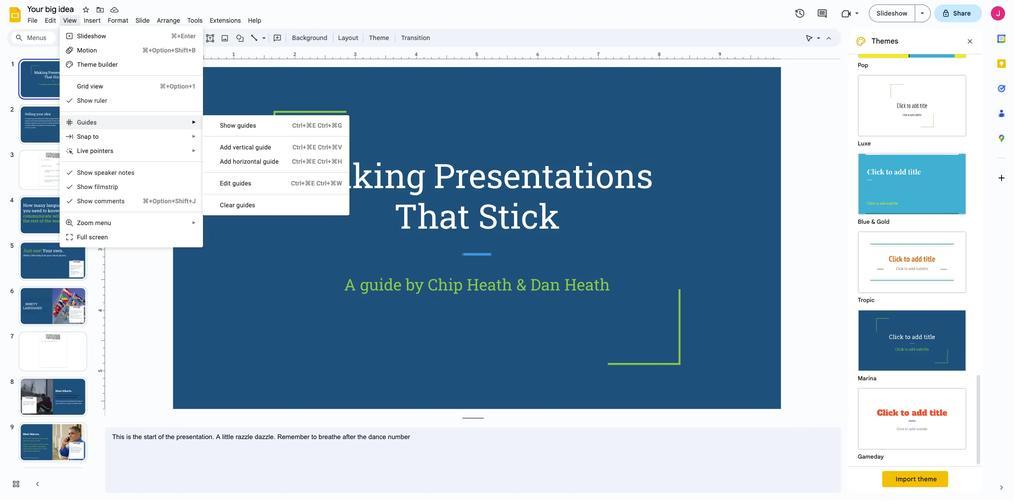 Task type: vqa. For each thing, say whether or not it's contained in the screenshot.


Task type: locate. For each thing, give the bounding box(es) containing it.
ctrl+⌘e ctrl+⌘v
[[292, 144, 342, 151]]

show up show f ilmstrip
[[77, 169, 93, 176]]

1 ► from the top
[[192, 120, 196, 125]]

ctrl+⌘e for ctrl+⌘e ctrl+⌘g
[[292, 122, 316, 129]]

ctrl+⌘e ctrl+⌘v element
[[282, 143, 342, 152]]

add
[[220, 144, 231, 151], [220, 158, 231, 165]]

2 add from the top
[[220, 158, 231, 165]]

ctrl+⌘e up ctrl+⌘e ctrl+⌘h element
[[292, 144, 316, 151]]

Tropic radio
[[853, 227, 971, 305]]

slideshow for slideshow button
[[877, 9, 908, 17]]

► for l ive pointers
[[192, 148, 196, 153]]

1 vertical spatial guides
[[232, 180, 251, 187]]

1 vertical spatial guide
[[263, 158, 279, 165]]

⌘+enter
[[171, 32, 196, 40]]

theme button
[[365, 31, 393, 45]]

guides for s how guides
[[237, 122, 256, 129]]

marina
[[858, 375, 877, 382]]

extensions
[[210, 16, 241, 24]]

1 vertical spatial add
[[220, 158, 231, 165]]

add left v
[[220, 144, 231, 151]]

format
[[108, 16, 128, 24]]

ctrl+⌘e for ctrl+⌘e ctrl+⌘w
[[291, 180, 315, 187]]

option group
[[849, 0, 975, 467]]

main toolbar
[[32, 0, 435, 393]]

share button
[[934, 4, 982, 22]]

show guides s element
[[220, 122, 259, 129]]

slideshow
[[877, 9, 908, 17], [77, 32, 106, 40]]

arrange
[[157, 16, 180, 24]]

otes
[[122, 169, 134, 176]]

ive
[[80, 147, 88, 154]]

show c omments
[[77, 198, 125, 205]]

v
[[233, 144, 236, 151]]

menu
[[60, 26, 203, 248], [203, 115, 349, 215]]

file
[[28, 16, 38, 24]]

the m e builder
[[77, 61, 118, 68]]

ctrl+⌘e for ctrl+⌘e ctrl+⌘v
[[292, 144, 316, 151]]

ctrl+⌘e down ctrl+⌘e ctrl+⌘h element
[[291, 180, 315, 187]]

slideshow inside menu
[[77, 32, 106, 40]]

help
[[248, 16, 261, 24]]

4 ► from the top
[[192, 220, 196, 225]]

ertical
[[236, 144, 254, 151]]

0 vertical spatial slideshow
[[877, 9, 908, 17]]

tools menu item
[[184, 15, 206, 26]]

0 vertical spatial guide
[[255, 144, 271, 151]]

live pointers l element
[[77, 147, 116, 154]]

option group containing pop
[[849, 0, 975, 467]]

c
[[220, 202, 224, 209]]

2 show from the top
[[77, 169, 93, 176]]

tab list inside menu bar banner
[[989, 26, 1014, 475]]

ctrl+⌘e ctrl+⌘h
[[292, 158, 342, 165]]

show speaker notes n element
[[77, 169, 137, 176]]

orizontal
[[236, 158, 261, 165]]

r
[[94, 97, 97, 104]]

slideshow for the slideshow p element
[[77, 32, 106, 40]]

transition button
[[397, 31, 434, 45]]

slideshow up themes at the top
[[877, 9, 908, 17]]

show speaker n otes
[[77, 169, 134, 176]]

menu bar containing file
[[24, 12, 265, 26]]

slideshow p element
[[77, 32, 109, 40]]

2 vertical spatial guides
[[236, 202, 255, 209]]

clear guides c element
[[220, 202, 258, 209]]

⌘+option+shift+b
[[142, 47, 196, 54]]

&
[[871, 218, 875, 226]]

Star checkbox
[[80, 4, 92, 16]]

guide right orizontal at the top left of the page
[[263, 158, 279, 165]]

ctrl+⌘e ctrl+⌘w
[[291, 180, 342, 187]]

live pointer settings image
[[815, 32, 821, 35]]

full screen u element
[[77, 234, 111, 241]]

show left r
[[77, 97, 93, 104]]

menu
[[95, 219, 111, 227]]

show filmstrip f element
[[77, 183, 121, 191]]

ctrl+⌘h
[[317, 158, 342, 165]]

ctrl+⌘e down ctrl+⌘e ctrl+⌘v element
[[292, 158, 316, 165]]

guides for c lear guides
[[236, 202, 255, 209]]

►
[[192, 120, 196, 125], [192, 134, 196, 139], [192, 148, 196, 153], [192, 220, 196, 225]]

ctrl+⌘e
[[292, 122, 316, 129], [292, 144, 316, 151], [292, 158, 316, 165], [291, 180, 315, 187]]

guide right ertical
[[255, 144, 271, 151]]

d
[[86, 119, 90, 126]]

format menu item
[[104, 15, 132, 26]]

gold
[[877, 218, 890, 226]]

1 vertical spatial slideshow
[[77, 32, 106, 40]]

help menu item
[[245, 15, 265, 26]]

menu bar inside menu bar banner
[[24, 12, 265, 26]]

guides right dit
[[232, 180, 251, 187]]

show r uler
[[77, 97, 107, 104]]

zoom menu z element
[[77, 219, 114, 227]]

guides right how
[[237, 122, 256, 129]]

show left f
[[77, 183, 93, 191]]

theme
[[369, 34, 389, 42]]

ctrl+⌘e for ctrl+⌘e ctrl+⌘h
[[292, 158, 316, 165]]

file menu item
[[24, 15, 41, 26]]

themes section
[[849, 0, 982, 493]]

gui d es
[[77, 119, 97, 126]]

3 show from the top
[[77, 183, 93, 191]]

Menus field
[[11, 32, 56, 44]]

3 ► from the top
[[192, 148, 196, 153]]

4 show from the top
[[77, 198, 93, 205]]

c lear guides
[[220, 202, 255, 209]]

navigation
[[0, 50, 98, 500]]

e dit guides
[[220, 180, 251, 187]]

speaker
[[94, 169, 117, 176]]

blue & gold
[[858, 218, 890, 226]]

guides right lear
[[236, 202, 255, 209]]

background
[[292, 34, 327, 42]]

menu bar banner
[[0, 0, 1014, 500]]

0 vertical spatial guides
[[237, 122, 256, 129]]

slide menu item
[[132, 15, 153, 26]]

tab list
[[989, 26, 1014, 475]]

presentation options image
[[920, 12, 924, 14]]

import theme button
[[882, 471, 948, 487]]

s
[[220, 122, 224, 129]]

tools
[[187, 16, 203, 24]]

edit
[[45, 16, 56, 24]]

guide
[[255, 144, 271, 151], [263, 158, 279, 165]]

Luxe radio
[[853, 70, 971, 149]]

guide for add v ertical guide
[[255, 144, 271, 151]]

theme
[[918, 475, 937, 483]]

Marina radio
[[853, 305, 971, 384]]

ctrl+⌘e up ctrl+⌘e ctrl+⌘v element
[[292, 122, 316, 129]]

background button
[[288, 31, 331, 45]]

slideshow inside button
[[877, 9, 908, 17]]

gameday
[[858, 453, 884, 461]]

extensions menu item
[[206, 15, 245, 26]]

view
[[90, 83, 103, 90]]

mode and view toolbar
[[802, 29, 836, 47]]

0 horizontal spatial slideshow
[[77, 32, 106, 40]]

show left 'c'
[[77, 198, 93, 205]]

f u ll screen
[[77, 234, 108, 241]]

slideshow up motion a element
[[77, 32, 106, 40]]

Blue & Gold radio
[[853, 149, 971, 227]]

navigation inside themes application
[[0, 50, 98, 500]]

add vertical guide v element
[[220, 144, 274, 151]]

► for z oom menu
[[192, 220, 196, 225]]

1 horizontal spatial slideshow
[[877, 9, 908, 17]]

ctrl+⌘w
[[316, 180, 342, 187]]

1 add from the top
[[220, 144, 231, 151]]

add left h
[[220, 158, 231, 165]]

guides
[[237, 122, 256, 129], [232, 180, 251, 187], [236, 202, 255, 209]]

dit
[[223, 180, 231, 187]]

menu bar
[[24, 12, 265, 26]]

add horizontal guide h element
[[220, 158, 281, 165]]

0 vertical spatial add
[[220, 144, 231, 151]]

show
[[77, 97, 93, 104], [77, 169, 93, 176], [77, 183, 93, 191], [77, 198, 93, 205]]

add for add h orizontal guide
[[220, 158, 231, 165]]

1 show from the top
[[77, 97, 93, 104]]

u
[[80, 234, 84, 241]]



Task type: describe. For each thing, give the bounding box(es) containing it.
g rid view
[[77, 83, 103, 90]]

gui
[[77, 119, 86, 126]]

g
[[77, 83, 81, 90]]

ctrl+⌘e ctrl+⌘w element
[[280, 179, 342, 188]]

⌘+option+shift+j element
[[132, 197, 196, 206]]

uler
[[97, 97, 107, 104]]

m
[[88, 61, 93, 68]]

snap to
[[77, 133, 99, 140]]

guides d element
[[77, 119, 99, 126]]

ctrl+⌘g
[[318, 122, 342, 129]]

theme builder m element
[[77, 61, 120, 68]]

slideshow button
[[869, 4, 915, 22]]

arrange menu item
[[153, 15, 184, 26]]

ilmstrip
[[97, 183, 118, 191]]

z oom menu
[[77, 219, 111, 227]]

edit menu item
[[41, 15, 60, 26]]

import theme
[[896, 475, 937, 483]]

omments
[[98, 198, 125, 205]]

motion a element
[[77, 47, 100, 54]]

motion
[[77, 47, 97, 54]]

f
[[94, 183, 97, 191]]

s how guides
[[220, 122, 256, 129]]

⌘+enter element
[[160, 32, 196, 41]]

slide
[[136, 16, 150, 24]]

Rename text field
[[24, 4, 79, 14]]

⌘+option+shift+b element
[[132, 46, 196, 55]]

view
[[63, 16, 77, 24]]

e
[[93, 61, 97, 68]]

show for show c omments
[[77, 198, 93, 205]]

es
[[90, 119, 97, 126]]

show for show speaker n otes
[[77, 169, 93, 176]]

pop
[[858, 61, 868, 69]]

insert image image
[[220, 32, 230, 44]]

ctrl+⌘e ctrl+⌘g element
[[282, 121, 342, 130]]

snap
[[77, 133, 91, 140]]

add h orizontal guide
[[220, 158, 279, 165]]

luxe
[[858, 140, 871, 147]]

z
[[77, 219, 81, 227]]

ctrl+⌘e ctrl+⌘g
[[292, 122, 342, 129]]

l ive pointers
[[77, 147, 113, 154]]

the
[[77, 61, 88, 68]]

transition
[[401, 34, 430, 42]]

show ruler r element
[[77, 97, 110, 104]]

pointers
[[90, 147, 113, 154]]

show for show r uler
[[77, 97, 93, 104]]

⌘+option+1
[[160, 83, 196, 90]]

show comments c element
[[77, 198, 127, 205]]

tropic
[[858, 297, 875, 304]]

► for es
[[192, 120, 196, 125]]

blue
[[858, 218, 870, 226]]

Gameday radio
[[853, 384, 971, 462]]

add for add v ertical guide
[[220, 144, 231, 151]]

Pop radio
[[853, 0, 971, 70]]

insert
[[84, 16, 101, 24]]

menu containing s
[[203, 115, 349, 215]]

screen
[[89, 234, 108, 241]]

builder
[[98, 61, 118, 68]]

ll
[[84, 234, 87, 241]]

c
[[94, 198, 98, 205]]

rid
[[81, 83, 89, 90]]

f
[[77, 234, 80, 241]]

guide for add h orizontal guide
[[263, 158, 279, 165]]

h
[[233, 158, 236, 165]]

option group inside themes section
[[849, 0, 975, 467]]

shape image
[[235, 32, 245, 44]]

show f ilmstrip
[[77, 183, 118, 191]]

add v ertical guide
[[220, 144, 271, 151]]

n
[[119, 169, 122, 176]]

⌘+option+shift+j
[[143, 198, 196, 205]]

menu containing slideshow
[[60, 26, 203, 248]]

insert menu item
[[80, 15, 104, 26]]

guides for e dit guides
[[232, 180, 251, 187]]

2 ► from the top
[[192, 134, 196, 139]]

how
[[224, 122, 236, 129]]

layout
[[338, 34, 358, 42]]

view menu item
[[60, 15, 80, 26]]

⌘+option+1 element
[[149, 82, 196, 91]]

themes application
[[0, 0, 1014, 500]]

e
[[220, 180, 223, 187]]

ctrl+⌘e ctrl+⌘h element
[[281, 157, 342, 166]]

grid view g element
[[77, 83, 106, 90]]

to
[[93, 133, 99, 140]]

show for show f ilmstrip
[[77, 183, 93, 191]]

ctrl+⌘v
[[318, 144, 342, 151]]

themes
[[872, 37, 898, 46]]

snap to x element
[[77, 133, 101, 140]]

import
[[896, 475, 916, 483]]

edit guides e element
[[220, 180, 254, 187]]

oom
[[81, 219, 94, 227]]

lear
[[224, 202, 235, 209]]

layout button
[[335, 31, 361, 45]]

share
[[953, 9, 971, 17]]



